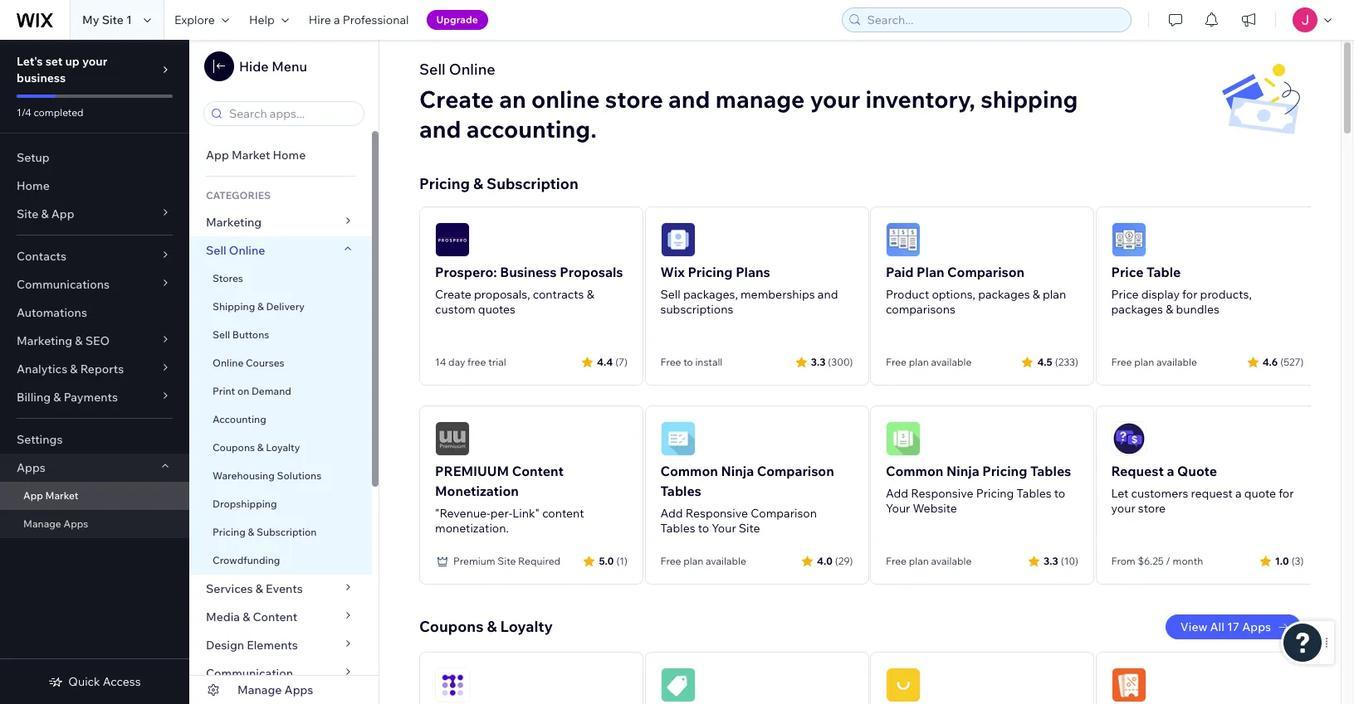 Task type: vqa. For each thing, say whether or not it's contained in the screenshot.


Task type: describe. For each thing, give the bounding box(es) containing it.
seo
[[85, 334, 110, 349]]

pricing & subscription link
[[189, 519, 372, 547]]

pricing inside pricing & subscription link
[[213, 526, 246, 539]]

14 day free trial
[[435, 356, 506, 369]]

communication
[[206, 667, 296, 682]]

access
[[103, 675, 141, 690]]

add for common ninja comparison tables
[[660, 506, 683, 521]]

premiuum content monetization logo image
[[435, 422, 470, 457]]

responsive for comparison
[[686, 506, 748, 521]]

apps down design elements link
[[284, 683, 313, 698]]

free plan available for common ninja pricing tables
[[886, 555, 972, 568]]

crowdfunding
[[213, 555, 280, 567]]

(1)
[[616, 555, 628, 567]]

trial
[[488, 356, 506, 369]]

3.3 for common ninja pricing tables
[[1044, 555, 1058, 567]]

design elements link
[[189, 632, 372, 660]]

smile: points & rewards logo image
[[886, 668, 921, 703]]

(300)
[[828, 356, 853, 368]]

common for common ninja comparison tables
[[660, 463, 718, 480]]

marketing & seo
[[17, 334, 110, 349]]

upgrade button
[[426, 10, 488, 30]]

warehousing solutions link
[[189, 462, 372, 491]]

premium
[[453, 555, 495, 568]]

1 vertical spatial manage apps
[[237, 683, 313, 698]]

request a quote let customers request a quote for your store
[[1111, 463, 1294, 516]]

free for price table
[[1111, 356, 1132, 369]]

1 vertical spatial manage
[[237, 683, 282, 698]]

from
[[1111, 555, 1136, 568]]

marketing for marketing & seo
[[17, 334, 72, 349]]

available for common ninja pricing tables
[[931, 555, 972, 568]]

help button
[[239, 0, 299, 40]]

subscriptions
[[660, 302, 733, 317]]

packages inside 'price table price display for products, packages & bundles'
[[1111, 302, 1163, 317]]

0 vertical spatial subscription
[[487, 174, 578, 193]]

up
[[65, 54, 80, 69]]

& inside popup button
[[53, 390, 61, 405]]

common ninja pricing tables add responsive pricing tables to your website
[[886, 463, 1071, 516]]

home inside app market home link
[[273, 148, 306, 163]]

4.6
[[1263, 356, 1278, 368]]

apps down app market link
[[63, 518, 88, 531]]

sell for sell online create an online store and manage your inventory, shipping and accounting.
[[419, 60, 446, 79]]

& inside 'price table price display for products, packages & bundles'
[[1166, 302, 1173, 317]]

5.0 (1)
[[599, 555, 628, 567]]

& left events
[[255, 582, 263, 597]]

and for subscriptions
[[818, 287, 838, 302]]

app inside dropdown button
[[51, 207, 74, 222]]

4.4
[[597, 356, 613, 368]]

& inside paid plan comparison product options, packages & plan comparisons
[[1033, 287, 1040, 302]]

market for app market home
[[232, 148, 270, 163]]

month
[[1173, 555, 1203, 568]]

(3)
[[1292, 555, 1304, 567]]

billing & payments button
[[0, 384, 189, 412]]

2 vertical spatial comparison
[[751, 506, 817, 521]]

crowdfunding link
[[189, 547, 372, 575]]

free
[[468, 356, 486, 369]]

an
[[499, 85, 526, 114]]

print on demand
[[213, 385, 291, 398]]

help
[[249, 12, 275, 27]]

accounting
[[213, 413, 266, 426]]

Search... field
[[862, 8, 1126, 32]]

ninja for pricing
[[947, 463, 979, 480]]

1 horizontal spatial pricing & subscription
[[419, 174, 578, 193]]

inventory,
[[866, 85, 976, 114]]

quick access
[[68, 675, 141, 690]]

paid
[[886, 264, 914, 281]]

coupons & loyalty inside sidebar element
[[213, 442, 300, 454]]

subscription inside sidebar element
[[257, 526, 317, 539]]

hide menu button
[[204, 51, 307, 81]]

and for manage
[[668, 85, 710, 114]]

per-
[[490, 506, 513, 521]]

link"
[[513, 506, 540, 521]]

your inside request a quote let customers request a quote for your store
[[1111, 501, 1136, 516]]

(29)
[[835, 555, 853, 567]]

4.5
[[1037, 356, 1053, 368]]

categories
[[206, 189, 271, 202]]

view all 17 apps link
[[1166, 615, 1301, 640]]

(233)
[[1055, 356, 1079, 368]]

elements
[[247, 638, 298, 653]]

to for common ninja comparison tables
[[698, 521, 709, 536]]

/
[[1166, 555, 1171, 568]]

online courses link
[[189, 350, 372, 378]]

sidebar element containing hide menu
[[189, 40, 379, 705]]

market for app market
[[45, 490, 78, 502]]

your for common ninja pricing tables
[[886, 501, 910, 516]]

& inside prospero: business proposals create proposals, contracts & custom quotes
[[587, 287, 594, 302]]

available for paid plan comparison
[[931, 356, 972, 369]]

2 vertical spatial online
[[213, 357, 244, 369]]

plan for common ninja comparison tables
[[683, 555, 703, 568]]

& down accounting.
[[473, 174, 483, 193]]

4.5 (233)
[[1037, 356, 1079, 368]]

events
[[266, 582, 303, 597]]

store inside sell online create an online store and manage your inventory, shipping and accounting.
[[605, 85, 663, 114]]

sell inside wix pricing plans sell packages, memberships and subscriptions
[[660, 287, 681, 302]]

app for app market home
[[206, 148, 229, 163]]

Search apps... field
[[224, 102, 359, 125]]

3.3 (300)
[[811, 356, 853, 368]]

table
[[1147, 264, 1181, 281]]

prospero:
[[435, 264, 497, 281]]

let's
[[17, 54, 43, 69]]

ninja for comparison
[[721, 463, 754, 480]]

0 vertical spatial manage
[[23, 518, 61, 531]]

1/4 completed
[[17, 106, 84, 119]]

free for wix pricing plans
[[660, 356, 681, 369]]

& up contacts at left top
[[41, 207, 49, 222]]

customers
[[1131, 487, 1188, 501]]

plan inside paid plan comparison product options, packages & plan comparisons
[[1043, 287, 1066, 302]]

media
[[206, 610, 240, 625]]

4.4 (7)
[[597, 356, 628, 368]]

free for common ninja comparison tables
[[660, 555, 681, 568]]

free for paid plan comparison
[[886, 356, 907, 369]]

your inside sell online create an online store and manage your inventory, shipping and accounting.
[[810, 85, 860, 114]]

warehousing solutions
[[213, 470, 321, 482]]

prospero: business proposals create proposals, contracts & custom quotes
[[435, 264, 623, 317]]

1 vertical spatial loyalty
[[500, 618, 553, 637]]

products,
[[1200, 287, 1252, 302]]

from $6.25 / month
[[1111, 555, 1203, 568]]

website
[[913, 501, 957, 516]]

& up 'warehousing solutions'
[[257, 442, 264, 454]]

paid plan comparison logo image
[[886, 223, 921, 257]]

media & content link
[[189, 604, 372, 632]]

sell online
[[206, 243, 265, 258]]

for inside request a quote let customers request a quote for your store
[[1279, 487, 1294, 501]]

a for professional
[[334, 12, 340, 27]]

services & events link
[[189, 575, 372, 604]]

sell online link
[[189, 237, 372, 265]]

online
[[531, 85, 600, 114]]

services & events
[[206, 582, 303, 597]]

upgrade
[[436, 13, 478, 26]]

memberships
[[741, 287, 815, 302]]

price table price display for products, packages & bundles
[[1111, 264, 1252, 317]]

online for sell online create an online store and manage your inventory, shipping and accounting.
[[449, 60, 495, 79]]

app market link
[[0, 482, 189, 511]]

1
[[126, 12, 132, 27]]

coupons inside sidebar element
[[213, 442, 255, 454]]

apps right 17 on the right bottom
[[1242, 620, 1271, 635]]

view
[[1181, 620, 1208, 635]]

5.0
[[599, 555, 614, 567]]

responsive for pricing
[[911, 487, 974, 501]]



Task type: locate. For each thing, give the bounding box(es) containing it.
0 horizontal spatial coupons
[[213, 442, 255, 454]]

free plan available for common ninja comparison tables
[[660, 555, 746, 568]]

marketing inside dropdown button
[[17, 334, 72, 349]]

a right hire
[[334, 12, 340, 27]]

0 vertical spatial and
[[668, 85, 710, 114]]

store inside request a quote let customers request a quote for your store
[[1138, 501, 1166, 516]]

1 vertical spatial store
[[1138, 501, 1166, 516]]

content
[[542, 506, 584, 521]]

plan down display
[[1134, 356, 1154, 369]]

stores link
[[189, 265, 372, 293]]

bulk coupon creator logo image
[[1111, 668, 1146, 703]]

packages down table
[[1111, 302, 1163, 317]]

display
[[1141, 287, 1180, 302]]

quote
[[1177, 463, 1217, 480]]

shipping
[[981, 85, 1078, 114]]

store right online
[[605, 85, 663, 114]]

1 vertical spatial create
[[435, 287, 471, 302]]

price down price table logo
[[1111, 264, 1144, 281]]

marketing down categories
[[206, 215, 262, 230]]

1 vertical spatial price
[[1111, 287, 1139, 302]]

market down apps popup button
[[45, 490, 78, 502]]

on
[[237, 385, 249, 398]]

0 horizontal spatial loyalty
[[266, 442, 300, 454]]

1 vertical spatial add
[[660, 506, 683, 521]]

0 horizontal spatial for
[[1182, 287, 1198, 302]]

hide
[[239, 58, 269, 75]]

0 vertical spatial pricing & subscription
[[419, 174, 578, 193]]

0 vertical spatial manage apps link
[[0, 511, 189, 539]]

sell down wix
[[660, 287, 681, 302]]

1 sidebar element from the left
[[0, 40, 189, 705]]

1 vertical spatial coupons & loyalty
[[419, 618, 553, 637]]

sell inside sell online create an online store and manage your inventory, shipping and accounting.
[[419, 60, 446, 79]]

0 vertical spatial a
[[334, 12, 340, 27]]

0 horizontal spatial your
[[712, 521, 736, 536]]

0 vertical spatial home
[[273, 148, 306, 163]]

0 horizontal spatial ninja
[[721, 463, 754, 480]]

app for app market
[[23, 490, 43, 502]]

1 horizontal spatial responsive
[[911, 487, 974, 501]]

2 vertical spatial app
[[23, 490, 43, 502]]

product
[[886, 287, 929, 302]]

1 horizontal spatial a
[[1167, 463, 1174, 480]]

0 vertical spatial marketing
[[206, 215, 262, 230]]

communication link
[[189, 660, 372, 688]]

billing & payments
[[17, 390, 118, 405]]

3.3 left (10)
[[1044, 555, 1058, 567]]

free plan available for paid plan comparison
[[886, 356, 972, 369]]

responsive inside common ninja pricing tables add responsive pricing tables to your website
[[911, 487, 974, 501]]

sell buttons link
[[189, 321, 372, 350]]

2 horizontal spatial to
[[1054, 487, 1065, 501]]

coupons & loyalty up 'warehousing solutions'
[[213, 442, 300, 454]]

settings link
[[0, 426, 189, 454]]

2 vertical spatial to
[[698, 521, 709, 536]]

ninja inside the common ninja comparison tables add responsive comparison tables to your site
[[721, 463, 754, 480]]

common inside common ninja pricing tables add responsive pricing tables to your website
[[886, 463, 944, 480]]

comparison for paid plan comparison
[[947, 264, 1025, 281]]

coupons up twism: your own coin & rewards logo
[[419, 618, 484, 637]]

3.3 left (300)
[[811, 356, 826, 368]]

common ninja pricing tables logo image
[[886, 422, 921, 457]]

available down bundles
[[1157, 356, 1197, 369]]

free
[[660, 356, 681, 369], [886, 356, 907, 369], [1111, 356, 1132, 369], [660, 555, 681, 568], [886, 555, 907, 568]]

site & app
[[17, 207, 74, 222]]

plan down the website
[[909, 555, 929, 568]]

add for common ninja pricing tables
[[886, 487, 908, 501]]

free right the (233)
[[1111, 356, 1132, 369]]

price table logo image
[[1111, 223, 1146, 257]]

& left seo
[[75, 334, 83, 349]]

app down the settings
[[23, 490, 43, 502]]

1 vertical spatial a
[[1167, 463, 1174, 480]]

1 vertical spatial subscription
[[257, 526, 317, 539]]

packages inside paid plan comparison product options, packages & plan comparisons
[[978, 287, 1030, 302]]

app up categories
[[206, 148, 229, 163]]

shipping & delivery
[[213, 301, 305, 313]]

1 vertical spatial to
[[1054, 487, 1065, 501]]

1 vertical spatial coupons
[[419, 618, 484, 637]]

add inside common ninja pricing tables add responsive pricing tables to your website
[[886, 487, 908, 501]]

0 horizontal spatial manage apps
[[23, 518, 88, 531]]

1 vertical spatial responsive
[[686, 506, 748, 521]]

& up 4.5
[[1033, 287, 1040, 302]]

pricing & subscription down dropshipping link
[[213, 526, 317, 539]]

0 vertical spatial your
[[82, 54, 107, 69]]

& left delivery
[[257, 301, 264, 313]]

manage
[[716, 85, 805, 114]]

to inside the common ninja comparison tables add responsive comparison tables to your site
[[698, 521, 709, 536]]

and inside wix pricing plans sell packages, memberships and subscriptions
[[818, 287, 838, 302]]

1.0
[[1275, 555, 1289, 567]]

sell inside "link"
[[213, 329, 230, 341]]

marketing for marketing
[[206, 215, 262, 230]]

add left the website
[[886, 487, 908, 501]]

for right quote
[[1279, 487, 1294, 501]]

a
[[334, 12, 340, 27], [1167, 463, 1174, 480], [1235, 487, 1242, 501]]

packages
[[978, 287, 1030, 302], [1111, 302, 1163, 317]]

1 vertical spatial and
[[419, 115, 461, 144]]

1 vertical spatial manage apps link
[[189, 677, 379, 705]]

home down search apps... field
[[273, 148, 306, 163]]

request a quote logo image
[[1111, 422, 1146, 457]]

setup
[[17, 150, 50, 165]]

free left install
[[660, 356, 681, 369]]

0 vertical spatial create
[[419, 85, 494, 114]]

1 horizontal spatial 3.3
[[1044, 555, 1058, 567]]

1 vertical spatial your
[[810, 85, 860, 114]]

monetization.
[[435, 521, 509, 536]]

courses
[[246, 357, 284, 369]]

free plan available down comparisons on the top of page
[[886, 356, 972, 369]]

create down prospero:
[[435, 287, 471, 302]]

1 horizontal spatial packages
[[1111, 302, 1163, 317]]

ninja inside common ninja pricing tables add responsive pricing tables to your website
[[947, 463, 979, 480]]

1 horizontal spatial to
[[698, 521, 709, 536]]

available down the common ninja comparison tables add responsive comparison tables to your site
[[706, 555, 746, 568]]

0 vertical spatial your
[[886, 501, 910, 516]]

comparison inside paid plan comparison product options, packages & plan comparisons
[[947, 264, 1025, 281]]

1 horizontal spatial add
[[886, 487, 908, 501]]

1 horizontal spatial coupons & loyalty
[[419, 618, 553, 637]]

proposals
[[560, 264, 623, 281]]

1 ninja from the left
[[721, 463, 754, 480]]

store right let
[[1138, 501, 1166, 516]]

required
[[518, 555, 561, 568]]

apps down the settings
[[17, 461, 45, 476]]

and
[[668, 85, 710, 114], [419, 115, 461, 144], [818, 287, 838, 302]]

0 horizontal spatial a
[[334, 12, 340, 27]]

& down premium site required
[[487, 618, 497, 637]]

1 horizontal spatial for
[[1279, 487, 1294, 501]]

manage apps link down app market
[[0, 511, 189, 539]]

contacts
[[17, 249, 66, 264]]

add inside the common ninja comparison tables add responsive comparison tables to your site
[[660, 506, 683, 521]]

plan for price table
[[1134, 356, 1154, 369]]

responsive inside the common ninja comparison tables add responsive comparison tables to your site
[[686, 506, 748, 521]]

online up stores
[[229, 243, 265, 258]]

your inside the common ninja comparison tables add responsive comparison tables to your site
[[712, 521, 736, 536]]

1 horizontal spatial app
[[51, 207, 74, 222]]

site & app button
[[0, 200, 189, 228]]

common down the common ninja comparison tables logo
[[660, 463, 718, 480]]

common down common ninja pricing tables logo
[[886, 463, 944, 480]]

0 horizontal spatial to
[[683, 356, 693, 369]]

& right "billing"
[[53, 390, 61, 405]]

pricing inside wix pricing plans sell packages, memberships and subscriptions
[[688, 264, 733, 281]]

content inside sidebar element
[[253, 610, 297, 625]]

accounting link
[[189, 406, 372, 434]]

subscription down dropshipping link
[[257, 526, 317, 539]]

your down request
[[1111, 501, 1136, 516]]

a up customers
[[1167, 463, 1174, 480]]

2 price from the top
[[1111, 287, 1139, 302]]

content up elements
[[253, 610, 297, 625]]

1 vertical spatial online
[[229, 243, 265, 258]]

& down proposals
[[587, 287, 594, 302]]

2 vertical spatial and
[[818, 287, 838, 302]]

(527)
[[1281, 356, 1304, 368]]

site inside site & app dropdown button
[[17, 207, 38, 222]]

0 horizontal spatial responsive
[[686, 506, 748, 521]]

0 horizontal spatial home
[[17, 179, 50, 193]]

0 horizontal spatial subscription
[[257, 526, 317, 539]]

apps inside popup button
[[17, 461, 45, 476]]

install
[[695, 356, 723, 369]]

2 vertical spatial your
[[1111, 501, 1136, 516]]

free right (300)
[[886, 356, 907, 369]]

app market home link
[[189, 141, 372, 169]]

0 vertical spatial store
[[605, 85, 663, 114]]

hire
[[309, 12, 331, 27]]

plan right (1)
[[683, 555, 703, 568]]

0 horizontal spatial app
[[23, 490, 43, 502]]

& left bundles
[[1166, 302, 1173, 317]]

manage apps down app market
[[23, 518, 88, 531]]

0 vertical spatial price
[[1111, 264, 1144, 281]]

plan down comparisons on the top of page
[[909, 356, 929, 369]]

0 vertical spatial for
[[1182, 287, 1198, 302]]

coupons down accounting
[[213, 442, 255, 454]]

free right (1)
[[660, 555, 681, 568]]

your right manage
[[810, 85, 860, 114]]

1 horizontal spatial marketing
[[206, 215, 262, 230]]

coupons & loyalty down premium
[[419, 618, 553, 637]]

warehousing
[[213, 470, 275, 482]]

2 horizontal spatial and
[[818, 287, 838, 302]]

settings
[[17, 433, 63, 448]]

0 vertical spatial coupons
[[213, 442, 255, 454]]

twism: your own coin & rewards logo image
[[435, 668, 470, 703]]

your for common ninja comparison tables
[[712, 521, 736, 536]]

manage down app market
[[23, 518, 61, 531]]

1 vertical spatial marketing
[[17, 334, 72, 349]]

1 vertical spatial comparison
[[757, 463, 834, 480]]

1 vertical spatial for
[[1279, 487, 1294, 501]]

2 ninja from the left
[[947, 463, 979, 480]]

manage apps
[[23, 518, 88, 531], [237, 683, 313, 698]]

0 vertical spatial content
[[512, 463, 564, 480]]

2 sidebar element from the left
[[189, 40, 379, 705]]

loyalty inside sidebar element
[[266, 442, 300, 454]]

request
[[1191, 487, 1233, 501]]

0 vertical spatial responsive
[[911, 487, 974, 501]]

your right "up"
[[82, 54, 107, 69]]

0 vertical spatial loyalty
[[266, 442, 300, 454]]

plan for paid plan comparison
[[909, 356, 929, 369]]

sidebar element containing let's set up your business
[[0, 40, 189, 705]]

available for price table
[[1157, 356, 1197, 369]]

1 common from the left
[[660, 463, 718, 480]]

0 horizontal spatial your
[[82, 54, 107, 69]]

2 vertical spatial a
[[1235, 487, 1242, 501]]

1/4
[[17, 106, 31, 119]]

1 horizontal spatial manage apps
[[237, 683, 313, 698]]

let's set up your business
[[17, 54, 107, 86]]

online for sell online
[[229, 243, 265, 258]]

ninja
[[721, 463, 754, 480], [947, 463, 979, 480]]

analytics
[[17, 362, 67, 377]]

1 vertical spatial home
[[17, 179, 50, 193]]

0 horizontal spatial coupons & loyalty
[[213, 442, 300, 454]]

0 vertical spatial 3.3
[[811, 356, 826, 368]]

shipping
[[213, 301, 255, 313]]

sell for sell online
[[206, 243, 226, 258]]

billing
[[17, 390, 51, 405]]

packages,
[[683, 287, 738, 302]]

online down "upgrade" button at left
[[449, 60, 495, 79]]

pricing & subscription down accounting.
[[419, 174, 578, 193]]

app market home
[[206, 148, 306, 163]]

loyalty down required
[[500, 618, 553, 637]]

1 price from the top
[[1111, 264, 1144, 281]]

marketing up analytics at the bottom left of the page
[[17, 334, 72, 349]]

online inside sell online create an online store and manage your inventory, shipping and accounting.
[[449, 60, 495, 79]]

1 vertical spatial content
[[253, 610, 297, 625]]

loyalty
[[266, 442, 300, 454], [500, 618, 553, 637]]

subscription down accounting.
[[487, 174, 578, 193]]

manage apps link down design elements link
[[189, 677, 379, 705]]

(10)
[[1061, 555, 1079, 567]]

comparison for common ninja comparison tables
[[757, 463, 834, 480]]

0 horizontal spatial content
[[253, 610, 297, 625]]

plan up "4.5 (233)"
[[1043, 287, 1066, 302]]

3.3 (10)
[[1044, 555, 1079, 567]]

0 vertical spatial online
[[449, 60, 495, 79]]

loyalty down the accounting link
[[266, 442, 300, 454]]

0 horizontal spatial store
[[605, 85, 663, 114]]

create inside sell online create an online store and manage your inventory, shipping and accounting.
[[419, 85, 494, 114]]

payments
[[64, 390, 118, 405]]

sidebar element
[[0, 40, 189, 705], [189, 40, 379, 705]]

1 horizontal spatial coupons
[[419, 618, 484, 637]]

available down comparisons on the top of page
[[931, 356, 972, 369]]

print
[[213, 385, 235, 398]]

a left quote
[[1235, 487, 1242, 501]]

to for common ninja pricing tables
[[1054, 487, 1065, 501]]

common ninja comparison tables logo image
[[660, 422, 695, 457]]

for inside 'price table price display for products, packages & bundles'
[[1182, 287, 1198, 302]]

free to install
[[660, 356, 723, 369]]

sell buttons
[[213, 329, 269, 341]]

content inside "premiuum content monetization "revenue-per-link" content monetization."
[[512, 463, 564, 480]]

content up link"
[[512, 463, 564, 480]]

(7)
[[615, 356, 628, 368]]

0 vertical spatial manage apps
[[23, 518, 88, 531]]

available down the website
[[931, 555, 972, 568]]

marketing & seo button
[[0, 327, 189, 355]]

your inside let's set up your business
[[82, 54, 107, 69]]

free plan available down the website
[[886, 555, 972, 568]]

0 horizontal spatial and
[[419, 115, 461, 144]]

plan
[[917, 264, 944, 281]]

sell down "upgrade" button at left
[[419, 60, 446, 79]]

0 horizontal spatial pricing & subscription
[[213, 526, 317, 539]]

quotes
[[478, 302, 516, 317]]

business
[[17, 71, 66, 86]]

sell for sell buttons
[[213, 329, 230, 341]]

1 horizontal spatial and
[[668, 85, 710, 114]]

1 horizontal spatial manage
[[237, 683, 282, 698]]

market
[[232, 148, 270, 163], [45, 490, 78, 502]]

plans
[[736, 264, 770, 281]]

1 vertical spatial 3.3
[[1044, 555, 1058, 567]]

buttons
[[232, 329, 269, 341]]

app down 'home' link
[[51, 207, 74, 222]]

site inside the common ninja comparison tables add responsive comparison tables to your site
[[739, 521, 760, 536]]

0 vertical spatial comparison
[[947, 264, 1025, 281]]

sell left the buttons
[[213, 329, 230, 341]]

professional
[[343, 12, 409, 27]]

wix pricing plans logo image
[[660, 223, 695, 257]]

0 vertical spatial market
[[232, 148, 270, 163]]

free right (29)
[[886, 555, 907, 568]]

1 horizontal spatial loyalty
[[500, 618, 553, 637]]

hide menu
[[239, 58, 307, 75]]

manage down communication
[[237, 683, 282, 698]]

3.3 for wix pricing plans
[[811, 356, 826, 368]]

design elements
[[206, 638, 298, 653]]

packages right options,
[[978, 287, 1030, 302]]

proposals,
[[474, 287, 530, 302]]

your inside common ninja pricing tables add responsive pricing tables to your website
[[886, 501, 910, 516]]

2 horizontal spatial app
[[206, 148, 229, 163]]

dropshipping link
[[189, 491, 372, 519]]

& inside dropdown button
[[70, 362, 78, 377]]

1 horizontal spatial store
[[1138, 501, 1166, 516]]

sell up stores
[[206, 243, 226, 258]]

1 horizontal spatial subscription
[[487, 174, 578, 193]]

manage apps link
[[0, 511, 189, 539], [189, 677, 379, 705]]

app market
[[23, 490, 78, 502]]

price left display
[[1111, 287, 1139, 302]]

0 vertical spatial to
[[683, 356, 693, 369]]

create left an
[[419, 85, 494, 114]]

2 horizontal spatial a
[[1235, 487, 1242, 501]]

business
[[500, 264, 557, 281]]

0 horizontal spatial market
[[45, 490, 78, 502]]

manage apps down communication
[[237, 683, 313, 698]]

to inside common ninja pricing tables add responsive pricing tables to your website
[[1054, 487, 1065, 501]]

1 horizontal spatial market
[[232, 148, 270, 163]]

print on demand link
[[189, 378, 372, 406]]

plan for common ninja pricing tables
[[909, 555, 929, 568]]

online up print
[[213, 357, 244, 369]]

social offers logo image
[[660, 668, 695, 703]]

premiuum content monetization "revenue-per-link" content monetization.
[[435, 463, 584, 536]]

free plan available for price table
[[1111, 356, 1197, 369]]

& left reports
[[70, 362, 78, 377]]

free plan available down display
[[1111, 356, 1197, 369]]

common for common ninja pricing tables
[[886, 463, 944, 480]]

1 horizontal spatial ninja
[[947, 463, 979, 480]]

for right display
[[1182, 287, 1198, 302]]

wix
[[660, 264, 685, 281]]

my site 1
[[82, 12, 132, 27]]

1 horizontal spatial common
[[886, 463, 944, 480]]

1 vertical spatial app
[[51, 207, 74, 222]]

to
[[683, 356, 693, 369], [1054, 487, 1065, 501], [698, 521, 709, 536]]

comparison
[[947, 264, 1025, 281], [757, 463, 834, 480], [751, 506, 817, 521]]

common inside the common ninja comparison tables add responsive comparison tables to your site
[[660, 463, 718, 480]]

free plan available down the common ninja comparison tables add responsive comparison tables to your site
[[660, 555, 746, 568]]

prospero: business proposals  logo image
[[435, 223, 470, 257]]

services
[[206, 582, 253, 597]]

& right media
[[243, 610, 250, 625]]

2 common from the left
[[886, 463, 944, 480]]

$6.25
[[1138, 555, 1164, 568]]

& up 'crowdfunding' at the bottom left of the page
[[248, 526, 254, 539]]

0 vertical spatial add
[[886, 487, 908, 501]]

shipping & delivery link
[[189, 293, 372, 321]]

app
[[206, 148, 229, 163], [51, 207, 74, 222], [23, 490, 43, 502]]

create inside prospero: business proposals create proposals, contracts & custom quotes
[[435, 287, 471, 302]]

1 horizontal spatial your
[[886, 501, 910, 516]]

add down the common ninja comparison tables logo
[[660, 506, 683, 521]]

market up categories
[[232, 148, 270, 163]]

a for quote
[[1167, 463, 1174, 480]]

0 horizontal spatial marketing
[[17, 334, 72, 349]]

free for common ninja pricing tables
[[886, 555, 907, 568]]

0 horizontal spatial manage
[[23, 518, 61, 531]]

dropshipping
[[213, 498, 277, 511]]

menu
[[272, 58, 307, 75]]

reports
[[80, 362, 124, 377]]

available for common ninja comparison tables
[[706, 555, 746, 568]]

home down setup at the top of the page
[[17, 179, 50, 193]]



